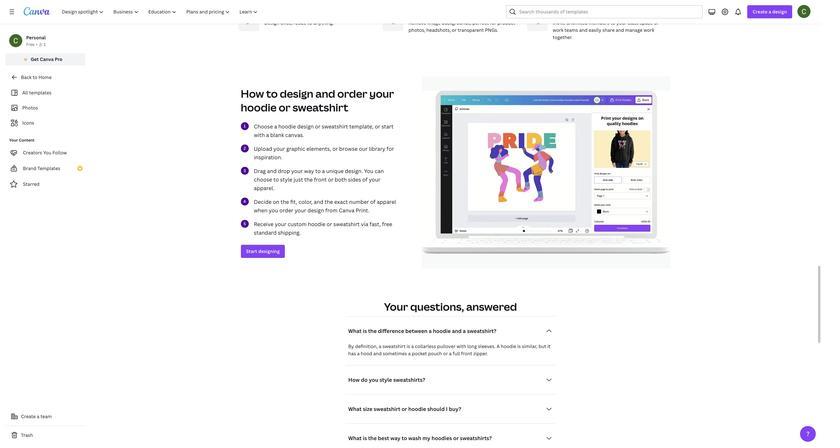 Task type: describe. For each thing, give the bounding box(es) containing it.
style inside dropdown button
[[380, 376, 392, 383]]

can
[[375, 167, 384, 175]]

creators you follow link
[[5, 146, 85, 159]]

long
[[467, 343, 477, 349]]

full
[[453, 350, 460, 357]]

canva inside button
[[40, 56, 54, 62]]

i
[[446, 405, 448, 413]]

design.
[[345, 167, 363, 175]]

home
[[38, 74, 52, 80]]

choose
[[254, 176, 272, 183]]

template,
[[349, 123, 373, 130]]

exact
[[334, 198, 348, 205]]

manage
[[625, 27, 643, 33]]

number
[[349, 198, 369, 205]]

all templates
[[22, 89, 51, 96]]

library
[[369, 145, 385, 152]]

canva inside decide on the fit, color, and the exact number of apparel when you order your design from canva print.
[[339, 207, 354, 214]]

is up sometimes
[[407, 343, 410, 349]]

image
[[428, 20, 441, 26]]

do
[[361, 376, 368, 383]]

your inside how to design and order your hoodie or sweatshirt
[[369, 86, 394, 101]]

hoodie up the pullover
[[433, 327, 451, 335]]

receive your custom hoodie or sweatshirt via fast, free standard shipping.
[[254, 220, 392, 236]]

one-click magic switch (pro) image
[[238, 10, 259, 31]]

drag
[[254, 167, 266, 175]]

you inside dropdown button
[[369, 376, 378, 383]]

apparel.
[[254, 184, 275, 192]]

back to home link
[[5, 71, 85, 84]]

your for your questions, answered
[[384, 299, 408, 314]]

graphic
[[286, 145, 305, 152]]

unlimited
[[566, 20, 588, 26]]

1 work from the left
[[553, 27, 563, 33]]

brand templates
[[23, 165, 60, 171]]

one-
[[409, 10, 423, 18]]

pro
[[55, 56, 62, 62]]

design once, resize to anything.
[[264, 20, 334, 26]]

browse
[[339, 145, 358, 152]]

is left similar,
[[517, 343, 521, 349]]

pngs.
[[485, 27, 498, 33]]

sweatshirt inside receive your custom hoodie or sweatshirt via fast, free standard shipping.
[[333, 220, 360, 228]]

or inside drag and drop your way to a unique design. you can choose to style just the front or both sides of your apparel.
[[328, 176, 333, 183]]

just
[[294, 176, 303, 183]]

and inside decide on the fit, color, and the exact number of apparel when you order your design from canva print.
[[314, 198, 323, 205]]

style inside drag and drop your way to a unique design. you can choose to style just the front or both sides of your apparel.
[[280, 176, 292, 183]]

design inside choose a hoodie design or sweatshirt template, or start with a blank canvas.
[[297, 123, 314, 130]]

0 vertical spatial sweatshirts?
[[393, 376, 425, 383]]

all
[[22, 89, 28, 96]]

our
[[359, 145, 368, 152]]

2 work from the left
[[644, 27, 654, 33]]

questions,
[[410, 299, 464, 314]]

space
[[640, 20, 653, 26]]

back
[[21, 74, 32, 80]]

hoodie inside by definition, a sweatshirt is a collarless pullover with long sleeves. a hoodie is similar, but it has a hood and sometimes a pocket pouch or a full front zipper.
[[501, 343, 516, 349]]

with inside choose a hoodie design or sweatshirt template, or start with a blank canvas.
[[254, 131, 265, 139]]

order inside decide on the fit, color, and the exact number of apparel when you order your design from canva print.
[[279, 207, 293, 214]]

start
[[381, 123, 394, 130]]

team for a
[[40, 413, 52, 420]]

what for what size sweatshirt or hoodie should i buy?
[[348, 405, 362, 413]]

custom
[[288, 220, 307, 228]]

and inside drag and drop your way to a unique design. you can choose to style just the front or both sides of your apparel.
[[267, 167, 277, 175]]

front inside drag and drop your way to a unique design. you can choose to style just the front or both sides of your apparel.
[[314, 176, 327, 183]]

by
[[348, 343, 354, 349]]

one-click background remover (pro) remove image backgrounds, perfect for product photos, headshots, or transparent pngs.
[[409, 10, 515, 33]]

sweatshirt inside by definition, a sweatshirt is a collarless pullover with long sleeves. a hoodie is similar, but it has a hood and sometimes a pocket pouch or a full front zipper.
[[382, 343, 406, 349]]

receive
[[254, 220, 274, 228]]

backgrounds,
[[442, 20, 471, 26]]

back to home
[[21, 74, 52, 80]]

remove
[[409, 20, 426, 26]]

pocket
[[412, 350, 427, 357]]

what size sweatshirt or hoodie should i buy?
[[348, 405, 461, 413]]

apparel
[[377, 198, 396, 205]]

definition,
[[355, 343, 378, 349]]

1 vertical spatial sweatshirts?
[[460, 435, 492, 442]]

unique
[[326, 167, 344, 175]]

content
[[19, 137, 35, 143]]

the for what is the difference between a hoodie and a sweatshirt?
[[368, 327, 377, 335]]

create a team
[[21, 413, 52, 420]]

upload your graphic elements, or browse our library for inspiration.
[[254, 145, 394, 161]]

hoodie inside how to design and order your hoodie or sweatshirt
[[241, 100, 277, 114]]

trash
[[21, 432, 33, 438]]

all templates link
[[9, 87, 81, 99]]

you inside decide on the fit, color, and the exact number of apparel when you order your design from canva print.
[[269, 207, 278, 214]]

or left the should
[[402, 405, 407, 413]]

drag and drop your way to a unique design. you can choose to style just the front or both sides of your apparel.
[[254, 167, 384, 192]]

upload
[[254, 145, 272, 152]]

way for your
[[304, 167, 314, 175]]

zipper.
[[473, 350, 488, 357]]

on
[[273, 198, 279, 205]]

create for create a design
[[753, 9, 768, 15]]

drop
[[278, 167, 290, 175]]

get
[[31, 56, 39, 62]]

class
[[628, 20, 639, 26]]

design inside dropdown button
[[772, 9, 787, 15]]

members
[[589, 20, 610, 26]]

order inside how to design and order your hoodie or sweatshirt
[[337, 86, 367, 101]]

inspiration.
[[254, 154, 282, 161]]

or inside invite your team invite unlimited members to your class space or work teams and easily share and manage work together.
[[654, 20, 659, 26]]

free •
[[26, 42, 37, 47]]

your inside receive your custom hoodie or sweatshirt via fast, free standard shipping.
[[275, 220, 286, 228]]

of inside decide on the fit, color, and the exact number of apparel when you order your design from canva print.
[[370, 198, 376, 205]]

free
[[382, 220, 392, 228]]

and inside how to design and order your hoodie or sweatshirt
[[315, 86, 335, 101]]

what is the best way to wash my hoodies or sweatshirts? button
[[346, 432, 555, 445]]

is up definition,
[[363, 327, 367, 335]]

templates
[[29, 89, 51, 96]]

design inside decide on the fit, color, and the exact number of apparel when you order your design from canva print.
[[307, 207, 324, 214]]

start designing
[[246, 248, 280, 254]]

is left best
[[363, 435, 367, 442]]

background
[[437, 10, 472, 18]]

how to design and order your hoodie or sweatshirt image
[[422, 91, 671, 254]]

to inside how to design and order your hoodie or sweatshirt
[[266, 86, 278, 101]]

sweatshirt inside choose a hoodie design or sweatshirt template, or start with a blank canvas.
[[322, 123, 348, 130]]

the for decide on the fit, color, and the exact number of apparel when you order your design from canva print.
[[281, 198, 289, 205]]

starred
[[23, 181, 40, 187]]

front inside by definition, a sweatshirt is a collarless pullover with long sleeves. a hoodie is similar, but it has a hood and sometimes a pocket pouch or a full front zipper.
[[461, 350, 472, 357]]

elements,
[[306, 145, 331, 152]]

choose a hoodie design or sweatshirt template, or start with a blank canvas.
[[254, 123, 394, 139]]

sides
[[348, 176, 361, 183]]

sweatshirt inside dropdown button
[[374, 405, 400, 413]]

photos,
[[409, 27, 425, 33]]

or left start
[[375, 123, 380, 130]]



Task type: vqa. For each thing, say whether or not it's contained in the screenshot.
the inside dropdown button
yes



Task type: locate. For each thing, give the bounding box(es) containing it.
how inside how to design and order your hoodie or sweatshirt
[[241, 86, 264, 101]]

for
[[490, 20, 496, 26], [387, 145, 394, 152]]

or down from
[[327, 220, 332, 228]]

hoodie up canvas.
[[278, 123, 296, 130]]

invite your team invite unlimited members to your class space or work teams and easily share and manage work together.
[[553, 10, 659, 40]]

designing
[[258, 248, 280, 254]]

print.
[[356, 207, 370, 214]]

the
[[304, 176, 313, 183], [281, 198, 289, 205], [325, 198, 333, 205], [368, 327, 377, 335], [368, 435, 377, 442]]

create inside dropdown button
[[753, 9, 768, 15]]

0 horizontal spatial how
[[241, 86, 264, 101]]

0 vertical spatial your
[[9, 137, 18, 143]]

0 horizontal spatial way
[[304, 167, 314, 175]]

sweatshirt inside how to design and order your hoodie or sweatshirt
[[293, 100, 348, 114]]

how for how to design and order your hoodie or sweatshirt
[[241, 86, 264, 101]]

0 horizontal spatial with
[[254, 131, 265, 139]]

canvas.
[[285, 131, 304, 139]]

you left the can
[[364, 167, 373, 175]]

canva left pro at the top of the page
[[40, 56, 54, 62]]

or right hoodies
[[453, 435, 459, 442]]

0 vertical spatial what
[[348, 327, 362, 335]]

your for your content
[[9, 137, 18, 143]]

work
[[553, 27, 563, 33], [644, 27, 654, 33]]

or inside upload your graphic elements, or browse our library for inspiration.
[[332, 145, 338, 152]]

hood
[[361, 350, 372, 357]]

and inside by definition, a sweatshirt is a collarless pullover with long sleeves. a hoodie is similar, but it has a hood and sometimes a pocket pouch or a full front zipper.
[[373, 350, 382, 357]]

decide
[[254, 198, 272, 205]]

way inside dropdown button
[[390, 435, 400, 442]]

your inside decide on the fit, color, and the exact number of apparel when you order your design from canva print.
[[295, 207, 306, 214]]

front down unique
[[314, 176, 327, 183]]

0 vertical spatial way
[[304, 167, 314, 175]]

to inside what is the best way to wash my hoodies or sweatshirts? dropdown button
[[402, 435, 407, 442]]

photos
[[22, 105, 38, 111]]

or down the pullover
[[443, 350, 448, 357]]

icons
[[22, 120, 34, 126]]

free
[[26, 42, 34, 47]]

•
[[36, 42, 37, 47]]

the up definition,
[[368, 327, 377, 335]]

0 vertical spatial invite
[[553, 10, 569, 18]]

1 invite from the top
[[553, 10, 569, 18]]

from
[[325, 207, 337, 214]]

1 vertical spatial of
[[370, 198, 376, 205]]

sweatshirt up choose a hoodie design or sweatshirt template, or start with a blank canvas.
[[293, 100, 348, 114]]

what is the best way to wash my hoodies or sweatshirts?
[[348, 435, 492, 442]]

the for what is the best way to wash my hoodies or sweatshirts?
[[368, 435, 377, 442]]

2 what from the top
[[348, 405, 362, 413]]

0 horizontal spatial front
[[314, 176, 327, 183]]

1 horizontal spatial sweatshirts?
[[460, 435, 492, 442]]

work up together.
[[553, 27, 563, 33]]

starred link
[[5, 178, 85, 191]]

1 vertical spatial you
[[364, 167, 373, 175]]

0 horizontal spatial you
[[269, 207, 278, 214]]

1 vertical spatial you
[[369, 376, 378, 383]]

color,
[[299, 198, 312, 205]]

team inside invite your team invite unlimited members to your class space or work teams and easily share and manage work together.
[[585, 10, 600, 18]]

what is the difference between a hoodie and a sweatshirt? button
[[346, 324, 555, 338]]

1 vertical spatial what
[[348, 405, 362, 413]]

a inside 'button'
[[37, 413, 39, 420]]

with inside by definition, a sweatshirt is a collarless pullover with long sleeves. a hoodie is similar, but it has a hood and sometimes a pocket pouch or a full front zipper.
[[457, 343, 466, 349]]

hoodie right custom on the left of page
[[308, 220, 325, 228]]

brand
[[23, 165, 36, 171]]

how
[[241, 86, 264, 101], [348, 376, 360, 383]]

1 vertical spatial canva
[[339, 207, 354, 214]]

or left browse
[[332, 145, 338, 152]]

1 vertical spatial front
[[461, 350, 472, 357]]

with up full
[[457, 343, 466, 349]]

0 vertical spatial you
[[43, 149, 51, 156]]

0 horizontal spatial your
[[9, 137, 18, 143]]

how to design and order your hoodie or sweatshirt
[[241, 86, 394, 114]]

1 horizontal spatial work
[[644, 27, 654, 33]]

1 horizontal spatial you
[[364, 167, 373, 175]]

0 vertical spatial how
[[241, 86, 264, 101]]

design inside how to design and order your hoodie or sweatshirt
[[280, 86, 313, 101]]

0 horizontal spatial canva
[[40, 56, 54, 62]]

0 horizontal spatial of
[[362, 176, 368, 183]]

share
[[602, 27, 615, 33]]

0 horizontal spatial sweatshirts?
[[393, 376, 425, 383]]

how do you style sweatshirts? button
[[346, 373, 555, 386]]

1 horizontal spatial front
[[461, 350, 472, 357]]

0 horizontal spatial you
[[43, 149, 51, 156]]

0 horizontal spatial create
[[21, 413, 36, 420]]

remover
[[473, 10, 497, 18]]

1 horizontal spatial your
[[384, 299, 408, 314]]

0 vertical spatial front
[[314, 176, 327, 183]]

way right best
[[390, 435, 400, 442]]

1 horizontal spatial order
[[337, 86, 367, 101]]

1 vertical spatial style
[[380, 376, 392, 383]]

the up from
[[325, 198, 333, 205]]

invite up the unlimited
[[553, 10, 569, 18]]

style down drop
[[280, 176, 292, 183]]

easily
[[589, 27, 601, 33]]

way inside drag and drop your way to a unique design. you can choose to style just the front or both sides of your apparel.
[[304, 167, 314, 175]]

hoodie
[[241, 100, 277, 114], [278, 123, 296, 130], [308, 220, 325, 228], [433, 327, 451, 335], [501, 343, 516, 349], [408, 405, 426, 413]]

1 horizontal spatial of
[[370, 198, 376, 205]]

fit,
[[290, 198, 297, 205]]

2 invite from the top
[[553, 20, 565, 26]]

your inside upload your graphic elements, or browse our library for inspiration.
[[273, 145, 285, 152]]

once,
[[280, 20, 292, 26]]

for inside upload your graphic elements, or browse our library for inspiration.
[[387, 145, 394, 152]]

what left best
[[348, 435, 362, 442]]

1 vertical spatial with
[[457, 343, 466, 349]]

hoodie right a
[[501, 343, 516, 349]]

hoodies
[[432, 435, 452, 442]]

sometimes
[[383, 350, 407, 357]]

1 vertical spatial order
[[279, 207, 293, 214]]

to inside the back to home link
[[33, 74, 37, 80]]

for inside one-click background remover (pro) remove image backgrounds, perfect for product photos, headshots, or transparent pngs.
[[490, 20, 496, 26]]

start
[[246, 248, 257, 254]]

1 horizontal spatial for
[[490, 20, 496, 26]]

christina overa image
[[797, 5, 811, 18]]

trash link
[[5, 429, 85, 442]]

shipping.
[[278, 229, 301, 236]]

your left the content
[[9, 137, 18, 143]]

canva down exact
[[339, 207, 354, 214]]

via
[[361, 220, 368, 228]]

1 horizontal spatial canva
[[339, 207, 354, 214]]

0 vertical spatial team
[[585, 10, 600, 18]]

and
[[579, 27, 588, 33], [616, 27, 624, 33], [315, 86, 335, 101], [267, 167, 277, 175], [314, 198, 323, 205], [452, 327, 462, 335], [373, 350, 382, 357]]

you
[[43, 149, 51, 156], [364, 167, 373, 175]]

front down long at the right of the page
[[461, 350, 472, 357]]

1 vertical spatial team
[[40, 413, 52, 420]]

you inside drag and drop your way to a unique design. you can choose to style just the front or both sides of your apparel.
[[364, 167, 373, 175]]

1 horizontal spatial you
[[369, 376, 378, 383]]

0 vertical spatial for
[[490, 20, 496, 26]]

get canva pro button
[[5, 53, 85, 66]]

a inside drag and drop your way to a unique design. you can choose to style just the front or both sides of your apparel.
[[322, 167, 325, 175]]

creators
[[23, 149, 42, 156]]

your up difference
[[384, 299, 408, 314]]

team up trash link
[[40, 413, 52, 420]]

decide on the fit, color, and the exact number of apparel when you order your design from canva print.
[[254, 198, 396, 214]]

how inside dropdown button
[[348, 376, 360, 383]]

or inside one-click background remover (pro) remove image backgrounds, perfect for product photos, headshots, or transparent pngs.
[[452, 27, 457, 33]]

or inside receive your custom hoodie or sweatshirt via fast, free standard shipping.
[[327, 220, 332, 228]]

your
[[571, 10, 584, 18], [616, 20, 627, 26], [369, 86, 394, 101], [273, 145, 285, 152], [291, 167, 303, 175], [369, 176, 380, 183], [295, 207, 306, 214], [275, 220, 286, 228]]

start designing button
[[241, 245, 285, 258]]

what up by
[[348, 327, 362, 335]]

1 horizontal spatial create
[[753, 9, 768, 15]]

way for best
[[390, 435, 400, 442]]

of
[[362, 176, 368, 183], [370, 198, 376, 205]]

3 what from the top
[[348, 435, 362, 442]]

0 horizontal spatial team
[[40, 413, 52, 420]]

Search search field
[[519, 6, 699, 18]]

my
[[423, 435, 430, 442]]

with down choose
[[254, 131, 265, 139]]

or
[[654, 20, 659, 26], [452, 27, 457, 33], [279, 100, 290, 114], [315, 123, 320, 130], [375, 123, 380, 130], [332, 145, 338, 152], [328, 176, 333, 183], [327, 220, 332, 228], [443, 350, 448, 357], [402, 405, 407, 413], [453, 435, 459, 442]]

1 vertical spatial your
[[384, 299, 408, 314]]

you down on
[[269, 207, 278, 214]]

of inside drag and drop your way to a unique design. you can choose to style just the front or both sides of your apparel.
[[362, 176, 368, 183]]

for up pngs.
[[490, 20, 496, 26]]

invite up teams at right
[[553, 20, 565, 26]]

the right just on the top left of page
[[304, 176, 313, 183]]

difference
[[378, 327, 404, 335]]

hoodie left the should
[[408, 405, 426, 413]]

what left size
[[348, 405, 362, 413]]

or right space
[[654, 20, 659, 26]]

or up elements,
[[315, 123, 320, 130]]

1 horizontal spatial team
[[585, 10, 600, 18]]

to inside invite your team invite unlimited members to your class space or work teams and easily share and manage work together.
[[611, 20, 615, 26]]

0 vertical spatial canva
[[40, 56, 54, 62]]

of left apparel
[[370, 198, 376, 205]]

hoodie inside receive your custom hoodie or sweatshirt via fast, free standard shipping.
[[308, 220, 325, 228]]

team for your
[[585, 10, 600, 18]]

0 horizontal spatial order
[[279, 207, 293, 214]]

sweatshirt up browse
[[322, 123, 348, 130]]

templates
[[37, 165, 60, 171]]

or down backgrounds,
[[452, 27, 457, 33]]

perfect
[[472, 20, 489, 26]]

invite your team image
[[527, 10, 548, 31]]

wash
[[408, 435, 421, 442]]

0 vertical spatial style
[[280, 176, 292, 183]]

by definition, a sweatshirt is a collarless pullover with long sleeves. a hoodie is similar, but it has a hood and sometimes a pocket pouch or a full front zipper.
[[348, 343, 550, 357]]

icons link
[[9, 117, 81, 129]]

1 vertical spatial way
[[390, 435, 400, 442]]

fast,
[[370, 220, 381, 228]]

0 vertical spatial order
[[337, 86, 367, 101]]

0 vertical spatial you
[[269, 207, 278, 214]]

1 horizontal spatial way
[[390, 435, 400, 442]]

top level navigation element
[[58, 5, 263, 18]]

1 horizontal spatial with
[[457, 343, 466, 349]]

what for what is the difference between a hoodie and a sweatshirt?
[[348, 327, 362, 335]]

resize
[[294, 20, 306, 26]]

style right do
[[380, 376, 392, 383]]

None search field
[[506, 5, 703, 18]]

0 horizontal spatial for
[[387, 145, 394, 152]]

what for what is the best way to wash my hoodies or sweatshirts?
[[348, 435, 362, 442]]

0 horizontal spatial style
[[280, 176, 292, 183]]

the inside drag and drop your way to a unique design. you can choose to style just the front or both sides of your apparel.
[[304, 176, 313, 183]]

the left best
[[368, 435, 377, 442]]

or down unique
[[328, 176, 333, 183]]

has
[[348, 350, 356, 357]]

choose
[[254, 123, 273, 130]]

or inside how to design and order your hoodie or sweatshirt
[[279, 100, 290, 114]]

or up blank
[[279, 100, 290, 114]]

create a design
[[753, 9, 787, 15]]

front
[[314, 176, 327, 183], [461, 350, 472, 357]]

you right do
[[369, 376, 378, 383]]

1 horizontal spatial style
[[380, 376, 392, 383]]

1 vertical spatial create
[[21, 413, 36, 420]]

work down space
[[644, 27, 654, 33]]

and inside dropdown button
[[452, 327, 462, 335]]

hoodie inside choose a hoodie design or sweatshirt template, or start with a blank canvas.
[[278, 123, 296, 130]]

1 vertical spatial invite
[[553, 20, 565, 26]]

you left follow
[[43, 149, 51, 156]]

1 vertical spatial how
[[348, 376, 360, 383]]

0 vertical spatial of
[[362, 176, 368, 183]]

answered
[[466, 299, 517, 314]]

sweatshirt right size
[[374, 405, 400, 413]]

0 vertical spatial with
[[254, 131, 265, 139]]

but
[[539, 343, 546, 349]]

what size sweatshirt or hoodie should i buy? button
[[346, 402, 555, 416]]

sweatshirt up sometimes
[[382, 343, 406, 349]]

personal
[[26, 34, 46, 41]]

with
[[254, 131, 265, 139], [457, 343, 466, 349]]

create for create a team
[[21, 413, 36, 420]]

1 what from the top
[[348, 327, 362, 335]]

team up members
[[585, 10, 600, 18]]

sweatshirt left via
[[333, 220, 360, 228]]

1 horizontal spatial how
[[348, 376, 360, 383]]

between
[[405, 327, 428, 335]]

create inside 'button'
[[21, 413, 36, 420]]

team inside 'button'
[[40, 413, 52, 420]]

together.
[[553, 34, 573, 40]]

2 vertical spatial what
[[348, 435, 362, 442]]

your questions, answered
[[384, 299, 517, 314]]

standard
[[254, 229, 277, 236]]

0 horizontal spatial work
[[553, 27, 563, 33]]

1 vertical spatial for
[[387, 145, 394, 152]]

way down upload your graphic elements, or browse our library for inspiration.
[[304, 167, 314, 175]]

or inside by definition, a sweatshirt is a collarless pullover with long sleeves. a hoodie is similar, but it has a hood and sometimes a pocket pouch or a full front zipper.
[[443, 350, 448, 357]]

how for how do you style sweatshirts?
[[348, 376, 360, 383]]

for right library
[[387, 145, 394, 152]]

one-click background remover (pro) image
[[382, 10, 403, 31]]

0 vertical spatial create
[[753, 9, 768, 15]]

click
[[423, 10, 436, 18]]

sleeves.
[[478, 343, 496, 349]]

invite
[[553, 10, 569, 18], [553, 20, 565, 26]]

get canva pro
[[31, 56, 62, 62]]

hoodie up choose
[[241, 100, 277, 114]]

the right on
[[281, 198, 289, 205]]

blank
[[270, 131, 284, 139]]

of right "sides"
[[362, 176, 368, 183]]

when
[[254, 207, 267, 214]]



